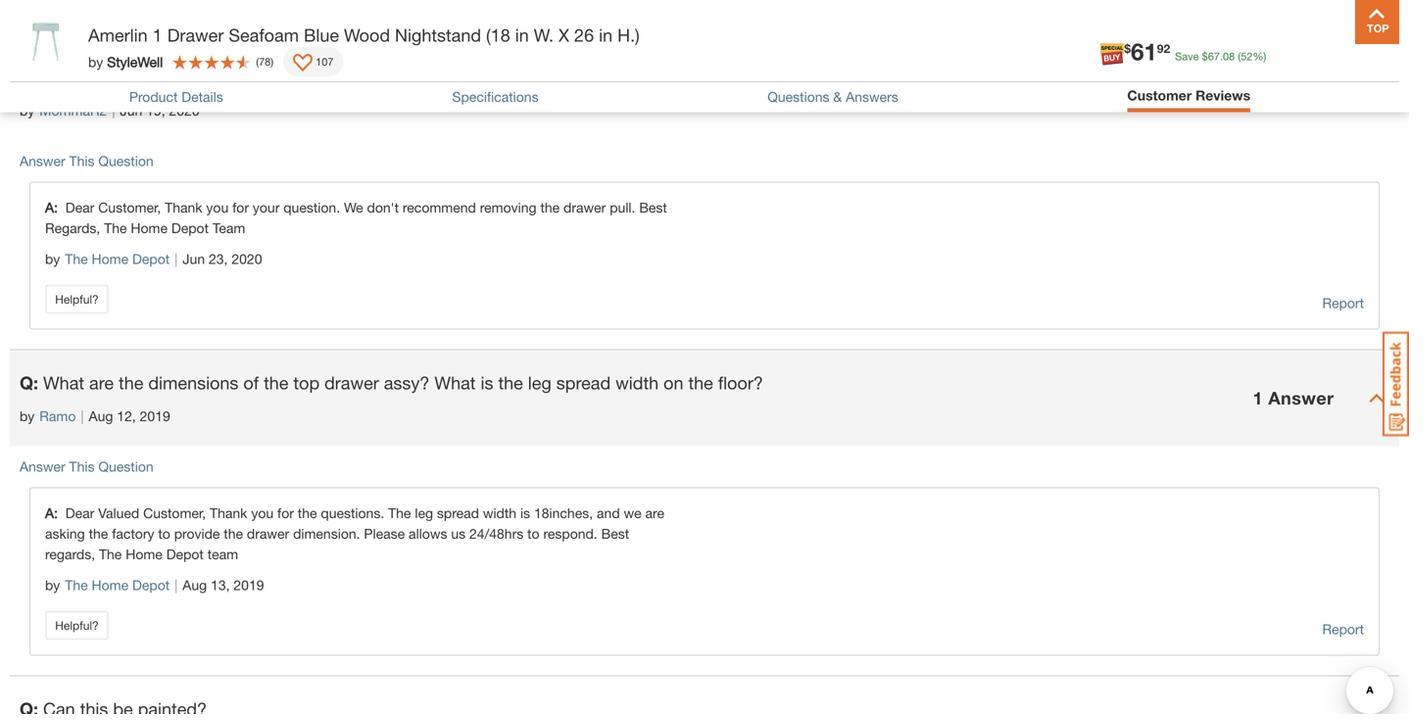 Task type: vqa. For each thing, say whether or not it's contained in the screenshot.
1st DEAR from the bottom
yes



Task type: locate. For each thing, give the bounding box(es) containing it.
| right the ramo
[[81, 408, 84, 424]]

answer this question link down mommar2 button
[[20, 153, 154, 169]]

you left questions. at the bottom left
[[251, 505, 274, 521]]

2020 right 19,
[[169, 102, 200, 119]]

customer, up by the home depot | jun 23, 2020
[[98, 199, 161, 216]]

dear for valued
[[65, 505, 94, 521]]

1 horizontal spatial for
[[277, 505, 294, 521]]

1 vertical spatial helpful?
[[55, 619, 99, 633]]

answer this question link
[[20, 153, 154, 169], [20, 459, 154, 475]]

18inches,
[[534, 505, 593, 521]]

0 horizontal spatial best
[[601, 526, 629, 542]]

78
[[259, 55, 271, 68]]

spread
[[556, 372, 611, 393], [437, 505, 479, 521]]

mommar2
[[40, 102, 107, 119]]

0 vertical spatial q:
[[20, 67, 38, 88]]

1 horizontal spatial to
[[527, 526, 540, 542]]

and
[[597, 505, 620, 521]]

report for dear customer, thank you for your question. we don't recommend removing the drawer pull. best regards, the home depot team
[[1323, 295, 1364, 311]]

width up 24/48hrs
[[483, 505, 517, 521]]

answer this question
[[20, 153, 154, 169], [20, 459, 154, 475]]

1 vertical spatial are
[[645, 505, 664, 521]]

answers
[[846, 89, 898, 105]]

1 answer left caret image
[[1253, 388, 1334, 409]]

0 vertical spatial the home depot button
[[65, 248, 170, 270]]

by for is the drawer pull removeable?
[[20, 102, 35, 119]]

2020 right 23,
[[232, 251, 262, 267]]

the down regards,
[[65, 251, 88, 267]]

$ inside $ 61 92
[[1125, 42, 1131, 55]]

width inside the dear valued customer, thank you for the questions. the leg spread width is 18inches, and we are asking the factory to provide the drawer dimension. please allows us 24/48hrs to respond.  best regards, the home depot team
[[483, 505, 517, 521]]

you
[[206, 199, 229, 216], [251, 505, 274, 521]]

best right the pull.
[[639, 199, 667, 216]]

best inside the dear valued customer, thank you for the questions. the leg spread width is 18inches, and we are asking the factory to provide the drawer dimension. please allows us 24/48hrs to respond.  best regards, the home depot team
[[601, 526, 629, 542]]

for
[[232, 199, 249, 216], [277, 505, 294, 521]]

0 horizontal spatial thank
[[165, 199, 202, 216]]

width left on
[[616, 372, 659, 393]]

1 answer for q: what are the dimensions of the top drawer assy? what is the leg spread width on the floor?
[[1253, 388, 1334, 409]]

drawer left the pull.
[[564, 199, 606, 216]]

1 horizontal spatial thank
[[210, 505, 247, 521]]

drawer
[[91, 67, 146, 88], [564, 199, 606, 216], [324, 372, 379, 393], [247, 526, 289, 542]]

by for what are the dimensions of the top drawer assy? what is the leg spread width on the floor?
[[20, 408, 35, 424]]

dear
[[65, 199, 94, 216], [65, 505, 94, 521]]

helpful? for by the home depot | aug 13, 2019
[[55, 619, 99, 633]]

1 vertical spatial dear
[[65, 505, 94, 521]]

1 the home depot button from the top
[[65, 248, 170, 270]]

aug left 12, at the left of the page
[[89, 408, 113, 424]]

best down and
[[601, 526, 629, 542]]

are right we
[[645, 505, 664, 521]]

1 horizontal spatial is
[[520, 505, 530, 521]]

0 horizontal spatial 2020
[[169, 102, 200, 119]]

0 horizontal spatial are
[[89, 372, 114, 393]]

are inside the dear valued customer, thank you for the questions. the leg spread width is 18inches, and we are asking the factory to provide the drawer dimension. please allows us 24/48hrs to respond.  best regards, the home depot team
[[645, 505, 664, 521]]

1 q: from the top
[[20, 67, 38, 88]]

0 vertical spatial a:
[[45, 199, 65, 216]]

1 vertical spatial report button
[[1323, 619, 1364, 640]]

1 answer this question from the top
[[20, 153, 154, 169]]

dear up regards,
[[65, 199, 94, 216]]

drawer right "top"
[[324, 372, 379, 393]]

q: for q: what are the dimensions of the top drawer assy? what is the leg spread width on the floor?
[[20, 372, 38, 393]]

2020
[[169, 102, 200, 119], [232, 251, 262, 267]]

dear inside the dear valued customer, thank you for the questions. the leg spread width is 18inches, and we are asking the factory to provide the drawer dimension. please allows us 24/48hrs to respond.  best regards, the home depot team
[[65, 505, 94, 521]]

61
[[1131, 37, 1157, 65]]

your
[[253, 199, 280, 216]]

2 the home depot button from the top
[[65, 575, 170, 596]]

(
[[1238, 50, 1241, 63], [256, 55, 259, 68]]

question up valued
[[98, 459, 154, 475]]

1 horizontal spatial 2020
[[232, 251, 262, 267]]

1 horizontal spatial you
[[251, 505, 274, 521]]

1 answer down %)
[[1253, 82, 1334, 103]]

the inside dear customer, thank you for your question. we don't recommend removing the drawer pull. best regards, the home depot team
[[540, 199, 560, 216]]

customer, up 'provide'
[[143, 505, 206, 521]]

thank up by the home depot | jun 23, 2020
[[165, 199, 202, 216]]

0 vertical spatial 1
[[153, 25, 162, 46]]

2 report from the top
[[1323, 621, 1364, 638]]

1 vertical spatial customer,
[[143, 505, 206, 521]]

home up by the home depot | jun 23, 2020
[[131, 220, 168, 236]]

1 vertical spatial 1
[[1253, 82, 1263, 103]]

0 vertical spatial helpful?
[[55, 293, 99, 306]]

this down mommar2 button
[[69, 153, 95, 169]]

spread left on
[[556, 372, 611, 393]]

by
[[88, 54, 103, 70], [20, 102, 35, 119], [45, 251, 60, 267], [20, 408, 35, 424], [45, 577, 60, 593]]

answer this question link for customer,
[[20, 153, 154, 169]]

we
[[344, 199, 363, 216]]

customer reviews button
[[1127, 87, 1251, 107], [1127, 87, 1251, 103]]

0 vertical spatial jun
[[120, 102, 142, 119]]

this for customer,
[[69, 153, 95, 169]]

top button
[[1355, 0, 1399, 44]]

1 vertical spatial spread
[[437, 505, 479, 521]]

jun left 19,
[[120, 102, 142, 119]]

answer this question down mommar2 button
[[20, 153, 154, 169]]

feedback link image
[[1383, 331, 1409, 437]]

width
[[616, 372, 659, 393], [483, 505, 517, 521]]

1 this from the top
[[69, 153, 95, 169]]

home inside the dear valued customer, thank you for the questions. the leg spread width is 18inches, and we are asking the factory to provide the drawer dimension. please allows us 24/48hrs to respond.  best regards, the home depot team
[[126, 546, 163, 563]]

is right assy?
[[481, 372, 493, 393]]

answer this question down by ramo | aug 12, 2019
[[20, 459, 154, 475]]

is up 24/48hrs
[[520, 505, 530, 521]]

helpful? down regards,
[[55, 293, 99, 306]]

0 horizontal spatial in
[[515, 25, 529, 46]]

2 answer this question from the top
[[20, 459, 154, 475]]

in left w.
[[515, 25, 529, 46]]

( right 08
[[1238, 50, 1241, 63]]

1 horizontal spatial aug
[[183, 577, 207, 593]]

$ left .
[[1202, 50, 1208, 63]]

1 vertical spatial 1 answer
[[1253, 388, 1334, 409]]

reviews
[[1196, 87, 1251, 103]]

best inside dear customer, thank you for your question. we don't recommend removing the drawer pull. best regards, the home depot team
[[639, 199, 667, 216]]

1 vertical spatial jun
[[183, 251, 205, 267]]

1 answer this question link from the top
[[20, 153, 154, 169]]

1 vertical spatial you
[[251, 505, 274, 521]]

wood
[[344, 25, 390, 46]]

1 vertical spatial report
[[1323, 621, 1364, 638]]

to
[[158, 526, 170, 542], [527, 526, 540, 542]]

0 vertical spatial aug
[[89, 408, 113, 424]]

0 vertical spatial 2020
[[169, 102, 200, 119]]

0 vertical spatial dear
[[65, 199, 94, 216]]

don't
[[367, 199, 399, 216]]

aug left "13," at the left bottom of page
[[183, 577, 207, 593]]

the
[[61, 67, 86, 88], [540, 199, 560, 216], [119, 372, 143, 393], [264, 372, 289, 393], [498, 372, 523, 393], [688, 372, 713, 393], [298, 505, 317, 521], [89, 526, 108, 542], [224, 526, 243, 542]]

1 horizontal spatial best
[[639, 199, 667, 216]]

( left ) at the top left
[[256, 55, 259, 68]]

1 vertical spatial for
[[277, 505, 294, 521]]

what up the ramo
[[43, 372, 84, 393]]

by left the ramo
[[20, 408, 35, 424]]

by down the regards,
[[45, 577, 60, 593]]

2 report button from the top
[[1323, 619, 1364, 640]]

by for dear customer, thank you for your question. we don't recommend removing the drawer pull. best regards, the home depot team
[[45, 251, 60, 267]]

product details button
[[129, 89, 223, 105], [129, 89, 223, 105]]

ramo button
[[40, 406, 76, 427]]

q: up by ramo | aug 12, 2019
[[20, 372, 38, 393]]

a: up regards,
[[45, 199, 65, 216]]

2 a: from the top
[[45, 505, 65, 521]]

1 horizontal spatial 2019
[[234, 577, 264, 593]]

q: left is
[[20, 67, 38, 88]]

1
[[153, 25, 162, 46], [1253, 82, 1263, 103], [1253, 388, 1263, 409]]

1 vertical spatial this
[[69, 459, 95, 475]]

0 horizontal spatial spread
[[437, 505, 479, 521]]

dear inside dear customer, thank you for your question. we don't recommend removing the drawer pull. best regards, the home depot team
[[65, 199, 94, 216]]

home inside dear customer, thank you for your question. we don't recommend removing the drawer pull. best regards, the home depot team
[[131, 220, 168, 236]]

2 1 answer from the top
[[1253, 388, 1334, 409]]

customer, inside the dear valued customer, thank you for the questions. the leg spread width is 18inches, and we are asking the factory to provide the drawer dimension. please allows us 24/48hrs to respond.  best regards, the home depot team
[[143, 505, 206, 521]]

1 question from the top
[[98, 153, 154, 169]]

helpful? button
[[45, 285, 109, 314], [45, 611, 109, 640]]

1 vertical spatial the home depot button
[[65, 575, 170, 596]]

1 vertical spatial width
[[483, 505, 517, 521]]

by mommar2 | jun 19, 2020
[[20, 102, 200, 119]]

question down "by mommar2 | jun 19, 2020"
[[98, 153, 154, 169]]

$
[[1125, 42, 1131, 55], [1202, 50, 1208, 63]]

leg inside the dear valued customer, thank you for the questions. the leg spread width is 18inches, and we are asking the factory to provide the drawer dimension. please allows us 24/48hrs to respond.  best regards, the home depot team
[[415, 505, 433, 521]]

0 vertical spatial customer,
[[98, 199, 161, 216]]

by left mommar2
[[20, 102, 35, 119]]

report button for dear customer, thank you for your question. we don't recommend removing the drawer pull. best regards, the home depot team
[[1323, 293, 1364, 314]]

1 report from the top
[[1323, 295, 1364, 311]]

1 vertical spatial question
[[98, 459, 154, 475]]

1 a: from the top
[[45, 199, 65, 216]]

answer
[[1269, 82, 1334, 103], [20, 153, 65, 169], [1269, 388, 1334, 409], [20, 459, 65, 475]]

1 vertical spatial leg
[[415, 505, 433, 521]]

thank up 'provide'
[[210, 505, 247, 521]]

best
[[639, 199, 667, 216], [601, 526, 629, 542]]

0 vertical spatial 2019
[[140, 408, 170, 424]]

jun left 23,
[[183, 251, 205, 267]]

drawer inside the dear valued customer, thank you for the questions. the leg spread width is 18inches, and we are asking the factory to provide the drawer dimension. please allows us 24/48hrs to respond.  best regards, the home depot team
[[247, 526, 289, 542]]

helpful? button down the regards,
[[45, 611, 109, 640]]

0 vertical spatial 1 answer
[[1253, 82, 1334, 103]]

1 vertical spatial a:
[[45, 505, 65, 521]]

depot left team
[[171, 220, 209, 236]]

a: for dear valued customer, thank you for the questions. the leg spread width is 18inches, and we are asking the factory to provide the drawer dimension. please allows us 24/48hrs to respond.  best regards, the home depot team
[[45, 505, 65, 521]]

helpful? button down regards,
[[45, 285, 109, 314]]

the home depot button
[[65, 248, 170, 270], [65, 575, 170, 596]]

0 vertical spatial helpful? button
[[45, 285, 109, 314]]

1 horizontal spatial spread
[[556, 372, 611, 393]]

2 question from the top
[[98, 459, 154, 475]]

2 to from the left
[[527, 526, 540, 542]]

aug
[[89, 408, 113, 424], [183, 577, 207, 593]]

what
[[43, 372, 84, 393], [435, 372, 476, 393]]

regards,
[[45, 546, 95, 563]]

q:
[[20, 67, 38, 88], [20, 372, 38, 393]]

drawer left dimension.
[[247, 526, 289, 542]]

to down 18inches,
[[527, 526, 540, 542]]

2 dear from the top
[[65, 505, 94, 521]]

for inside dear customer, thank you for your question. we don't recommend removing the drawer pull. best regards, the home depot team
[[232, 199, 249, 216]]

0 vertical spatial width
[[616, 372, 659, 393]]

2 helpful? button from the top
[[45, 611, 109, 640]]

thank
[[165, 199, 202, 216], [210, 505, 247, 521]]

2 helpful? from the top
[[55, 619, 99, 633]]

question.
[[283, 199, 340, 216]]

for up dimension.
[[277, 505, 294, 521]]

leg
[[528, 372, 552, 393], [415, 505, 433, 521]]

1 1 answer from the top
[[1253, 82, 1334, 103]]

depot down factory
[[132, 577, 170, 593]]

1 horizontal spatial are
[[645, 505, 664, 521]]

what right assy?
[[435, 372, 476, 393]]

1 horizontal spatial (
[[1238, 50, 1241, 63]]

assy?
[[384, 372, 430, 393]]

customer, inside dear customer, thank you for your question. we don't recommend removing the drawer pull. best regards, the home depot team
[[98, 199, 161, 216]]

specifications
[[452, 89, 539, 105]]

1 dear from the top
[[65, 199, 94, 216]]

2 vertical spatial 1
[[1253, 388, 1263, 409]]

1 horizontal spatial leg
[[528, 372, 552, 393]]

0 vertical spatial report
[[1323, 295, 1364, 311]]

1 vertical spatial helpful? button
[[45, 611, 109, 640]]

this
[[69, 153, 95, 169], [69, 459, 95, 475]]

2019 right "13," at the left bottom of page
[[234, 577, 264, 593]]

this down by ramo | aug 12, 2019
[[69, 459, 95, 475]]

1 vertical spatial 2020
[[232, 251, 262, 267]]

0 vertical spatial for
[[232, 199, 249, 216]]

2 q: from the top
[[20, 372, 38, 393]]

are up by ramo | aug 12, 2019
[[89, 372, 114, 393]]

1 vertical spatial thank
[[210, 505, 247, 521]]

$ 61 92
[[1125, 37, 1170, 65]]

product image image
[[15, 10, 78, 74]]

0 horizontal spatial 2019
[[140, 408, 170, 424]]

report button
[[1323, 293, 1364, 314], [1323, 619, 1364, 640]]

0 horizontal spatial to
[[158, 526, 170, 542]]

answer right reviews
[[1269, 82, 1334, 103]]

0 horizontal spatial is
[[481, 372, 493, 393]]

0 vertical spatial best
[[639, 199, 667, 216]]

on
[[664, 372, 684, 393]]

1 vertical spatial answer this question
[[20, 459, 154, 475]]

1 vertical spatial q:
[[20, 372, 38, 393]]

0 vertical spatial are
[[89, 372, 114, 393]]

1 horizontal spatial in
[[599, 25, 613, 46]]

ramo
[[40, 408, 76, 424]]

1 answer for q: is the drawer pull removeable?
[[1253, 82, 1334, 103]]

2 what from the left
[[435, 372, 476, 393]]

1 vertical spatial best
[[601, 526, 629, 542]]

0 horizontal spatial you
[[206, 199, 229, 216]]

home down factory
[[126, 546, 163, 563]]

0 horizontal spatial leg
[[415, 505, 433, 521]]

valued
[[98, 505, 139, 521]]

the
[[104, 220, 127, 236], [65, 251, 88, 267], [388, 505, 411, 521], [99, 546, 122, 563], [65, 577, 88, 593]]

0 horizontal spatial $
[[1125, 42, 1131, 55]]

helpful? down the regards,
[[55, 619, 99, 633]]

to right factory
[[158, 526, 170, 542]]

1 vertical spatial answer this question link
[[20, 459, 154, 475]]

$ left 92
[[1125, 42, 1131, 55]]

the right regards,
[[104, 220, 127, 236]]

in right 26
[[599, 25, 613, 46]]

2019
[[140, 408, 170, 424], [234, 577, 264, 593]]

1 answer
[[1253, 82, 1334, 103], [1253, 388, 1334, 409]]

the up please on the left bottom of page
[[388, 505, 411, 521]]

depot
[[171, 220, 209, 236], [132, 251, 170, 267], [166, 546, 204, 563], [132, 577, 170, 593]]

spread up us on the left of the page
[[437, 505, 479, 521]]

0 vertical spatial answer this question
[[20, 153, 154, 169]]

| left "13," at the left bottom of page
[[175, 577, 178, 593]]

1 report button from the top
[[1323, 293, 1364, 314]]

0 horizontal spatial for
[[232, 199, 249, 216]]

1 horizontal spatial what
[[435, 372, 476, 393]]

of
[[243, 372, 259, 393]]

0 horizontal spatial width
[[483, 505, 517, 521]]

home
[[131, 220, 168, 236], [92, 251, 129, 267], [126, 546, 163, 563], [92, 577, 129, 593]]

0 vertical spatial thank
[[165, 199, 202, 216]]

1 helpful? button from the top
[[45, 285, 109, 314]]

for up team
[[232, 199, 249, 216]]

answer this question link down by ramo | aug 12, 2019
[[20, 459, 154, 475]]

0 vertical spatial this
[[69, 153, 95, 169]]

in
[[515, 25, 529, 46], [599, 25, 613, 46]]

1 vertical spatial 2019
[[234, 577, 264, 593]]

dear up asking
[[65, 505, 94, 521]]

depot inside dear customer, thank you for your question. we don't recommend removing the drawer pull. best regards, the home depot team
[[171, 220, 209, 236]]

a: up asking
[[45, 505, 65, 521]]

q: is the drawer pull removeable?
[[20, 67, 285, 88]]

you up team
[[206, 199, 229, 216]]

1 helpful? from the top
[[55, 293, 99, 306]]

1 for is the drawer pull removeable?
[[1253, 82, 1263, 103]]

92
[[1157, 42, 1170, 55]]

the home depot button down regards,
[[65, 248, 170, 270]]

0 vertical spatial question
[[98, 153, 154, 169]]

0 horizontal spatial jun
[[120, 102, 142, 119]]

2 answer this question link from the top
[[20, 459, 154, 475]]

107 button
[[283, 47, 344, 76]]

is
[[481, 372, 493, 393], [520, 505, 530, 521]]

0 vertical spatial you
[[206, 199, 229, 216]]

report
[[1323, 295, 1364, 311], [1323, 621, 1364, 638]]

by down regards,
[[45, 251, 60, 267]]

2019 right 12, at the left of the page
[[140, 408, 170, 424]]

0 vertical spatial answer this question link
[[20, 153, 154, 169]]

nightstand
[[395, 25, 481, 46]]

1 for what are the dimensions of the top drawer assy? what is the leg spread width on the floor?
[[1253, 388, 1263, 409]]

the down factory
[[99, 546, 122, 563]]

0 horizontal spatial what
[[43, 372, 84, 393]]

home down regards,
[[92, 251, 129, 267]]

team
[[207, 546, 238, 563]]

the home depot button down factory
[[65, 575, 170, 596]]

questions & answers button
[[768, 89, 898, 105], [768, 89, 898, 105]]

1 horizontal spatial width
[[616, 372, 659, 393]]

2 this from the top
[[69, 459, 95, 475]]

0 vertical spatial report button
[[1323, 293, 1364, 314]]

depot down 'provide'
[[166, 546, 204, 563]]

1 vertical spatial is
[[520, 505, 530, 521]]

for inside the dear valued customer, thank you for the questions. the leg spread width is 18inches, and we are asking the factory to provide the drawer dimension. please allows us 24/48hrs to respond.  best regards, the home depot team
[[277, 505, 294, 521]]



Task type: describe. For each thing, give the bounding box(es) containing it.
by down amerlin
[[88, 54, 103, 70]]

answer this question link for valued
[[20, 459, 154, 475]]

questions
[[768, 89, 830, 105]]

customer
[[1127, 87, 1192, 103]]

1 to from the left
[[158, 526, 170, 542]]

is inside the dear valued customer, thank you for the questions. the leg spread width is 18inches, and we are asking the factory to provide the drawer dimension. please allows us 24/48hrs to respond.  best regards, the home depot team
[[520, 505, 530, 521]]

2 in from the left
[[599, 25, 613, 46]]

by for dear valued customer, thank you for the questions. the leg spread width is 18inches, and we are asking the factory to provide the drawer dimension. please allows us 24/48hrs to respond.  best regards, the home depot team
[[45, 577, 60, 593]]

amerlin
[[88, 25, 148, 46]]

12,
[[117, 408, 136, 424]]

depot inside the dear valued customer, thank you for the questions. the leg spread width is 18inches, and we are asking the factory to provide the drawer dimension. please allows us 24/48hrs to respond.  best regards, the home depot team
[[166, 546, 204, 563]]

1 vertical spatial aug
[[183, 577, 207, 593]]

stylewell
[[107, 54, 163, 70]]

x
[[559, 25, 569, 46]]

regards,
[[45, 220, 100, 236]]

q: what are the dimensions of the top drawer assy? what is the leg spread width on the floor?
[[20, 372, 763, 393]]

helpful? button for by the home depot | jun 23, 2020
[[45, 285, 109, 314]]

23,
[[209, 251, 228, 267]]

08
[[1223, 50, 1235, 63]]

drawer inside dear customer, thank you for your question. we don't recommend removing the drawer pull. best regards, the home depot team
[[564, 199, 606, 216]]

allows
[[409, 526, 447, 542]]

dear valued customer, thank you for the questions. the leg spread width is 18inches, and we are asking the factory to provide the drawer dimension. please allows us 24/48hrs to respond.  best regards, the home depot team
[[45, 505, 664, 563]]

| left 23,
[[175, 251, 178, 267]]

0 vertical spatial is
[[481, 372, 493, 393]]

is
[[43, 67, 57, 88]]

19,
[[146, 102, 165, 119]]

removeable?
[[184, 67, 285, 88]]

by the home depot | jun 23, 2020
[[45, 251, 262, 267]]

caret image
[[1369, 391, 1385, 406]]

1 horizontal spatial $
[[1202, 50, 1208, 63]]

by stylewell
[[88, 54, 163, 70]]

answer this question for customer,
[[20, 153, 154, 169]]

top
[[293, 372, 320, 393]]

floor?
[[718, 372, 763, 393]]

factory
[[112, 526, 154, 542]]

seafoam
[[229, 25, 299, 46]]

.
[[1220, 50, 1223, 63]]

0 horizontal spatial aug
[[89, 408, 113, 424]]

product details
[[129, 89, 223, 105]]

)
[[271, 55, 274, 68]]

pull.
[[610, 199, 635, 216]]

depot left 23,
[[132, 251, 170, 267]]

0 horizontal spatial (
[[256, 55, 259, 68]]

pull
[[151, 67, 179, 88]]

home down the regards,
[[92, 577, 129, 593]]

by ramo | aug 12, 2019
[[20, 408, 170, 424]]

spread inside the dear valued customer, thank you for the questions. the leg spread width is 18inches, and we are asking the factory to provide the drawer dimension. please allows us 24/48hrs to respond.  best regards, the home depot team
[[437, 505, 479, 521]]

questions & answers
[[768, 89, 898, 105]]

dimension.
[[293, 526, 360, 542]]

thank inside dear customer, thank you for your question. we don't recommend removing the drawer pull. best regards, the home depot team
[[165, 199, 202, 216]]

respond.
[[543, 526, 598, 542]]

&
[[833, 89, 842, 105]]

report for dear valued customer, thank you for the questions. the leg spread width is 18inches, and we are asking the factory to provide the drawer dimension. please allows us 24/48hrs to respond.  best regards, the home depot team
[[1323, 621, 1364, 638]]

dimensions
[[148, 372, 239, 393]]

( 78 )
[[256, 55, 274, 68]]

answer down ramo button
[[20, 459, 65, 475]]

0 vertical spatial leg
[[528, 372, 552, 393]]

team
[[213, 220, 245, 236]]

product
[[129, 89, 178, 105]]

w.
[[534, 25, 554, 46]]

amerlin 1 drawer seafoam blue wood nightstand (18 in w. x 26 in h.)
[[88, 25, 640, 46]]

h.)
[[618, 25, 640, 46]]

helpful? for by the home depot | jun 23, 2020
[[55, 293, 99, 306]]

52
[[1241, 50, 1253, 63]]

answer down mommar2 button
[[20, 153, 65, 169]]

customer reviews
[[1127, 87, 1251, 103]]

question for valued
[[98, 459, 154, 475]]

details
[[182, 89, 223, 105]]

13,
[[211, 577, 230, 593]]

questions.
[[321, 505, 384, 521]]

save
[[1175, 50, 1199, 63]]

answer this question for valued
[[20, 459, 154, 475]]

save $ 67 . 08 ( 52 %)
[[1175, 50, 1266, 63]]

thank inside the dear valued customer, thank you for the questions. the leg spread width is 18inches, and we are asking the factory to provide the drawer dimension. please allows us 24/48hrs to respond.  best regards, the home depot team
[[210, 505, 247, 521]]

blue
[[304, 25, 339, 46]]

removing
[[480, 199, 537, 216]]

the home depot button for home
[[65, 248, 170, 270]]

67
[[1208, 50, 1220, 63]]

mommar2 button
[[40, 100, 107, 121]]

the inside dear customer, thank you for your question. we don't recommend removing the drawer pull. best regards, the home depot team
[[104, 220, 127, 236]]

q: for q: is the drawer pull removeable?
[[20, 67, 38, 88]]

26
[[574, 25, 594, 46]]

a: for dear customer, thank you for your question. we don't recommend removing the drawer pull. best regards, the home depot team
[[45, 199, 65, 216]]

by the home depot | aug 13, 2019
[[45, 577, 264, 593]]

answer left caret image
[[1269, 388, 1334, 409]]

(18
[[486, 25, 510, 46]]

0 vertical spatial spread
[[556, 372, 611, 393]]

we
[[624, 505, 642, 521]]

provide
[[174, 526, 220, 542]]

you inside dear customer, thank you for your question. we don't recommend removing the drawer pull. best regards, the home depot team
[[206, 199, 229, 216]]

report button for dear valued customer, thank you for the questions. the leg spread width is 18inches, and we are asking the factory to provide the drawer dimension. please allows us 24/48hrs to respond.  best regards, the home depot team
[[1323, 619, 1364, 640]]

display image
[[293, 54, 313, 74]]

asking
[[45, 526, 85, 542]]

please
[[364, 526, 405, 542]]

us
[[451, 526, 466, 542]]

1 in from the left
[[515, 25, 529, 46]]

helpful? button for by the home depot | aug 13, 2019
[[45, 611, 109, 640]]

the home depot button for asking
[[65, 575, 170, 596]]

recommend
[[403, 199, 476, 216]]

24/48hrs
[[469, 526, 524, 542]]

dear customer, thank you for your question. we don't recommend removing the drawer pull. best regards, the home depot team
[[45, 199, 667, 236]]

dear for customer,
[[65, 199, 94, 216]]

you inside the dear valued customer, thank you for the questions. the leg spread width is 18inches, and we are asking the factory to provide the drawer dimension. please allows us 24/48hrs to respond.  best regards, the home depot team
[[251, 505, 274, 521]]

1 horizontal spatial jun
[[183, 251, 205, 267]]

drawer
[[167, 25, 224, 46]]

the down the regards,
[[65, 577, 88, 593]]

this for valued
[[69, 459, 95, 475]]

question for customer,
[[98, 153, 154, 169]]

%)
[[1253, 50, 1266, 63]]

drawer up "by mommar2 | jun 19, 2020"
[[91, 67, 146, 88]]

107
[[316, 55, 334, 68]]

| right mommar2
[[112, 102, 115, 119]]

1 what from the left
[[43, 372, 84, 393]]



